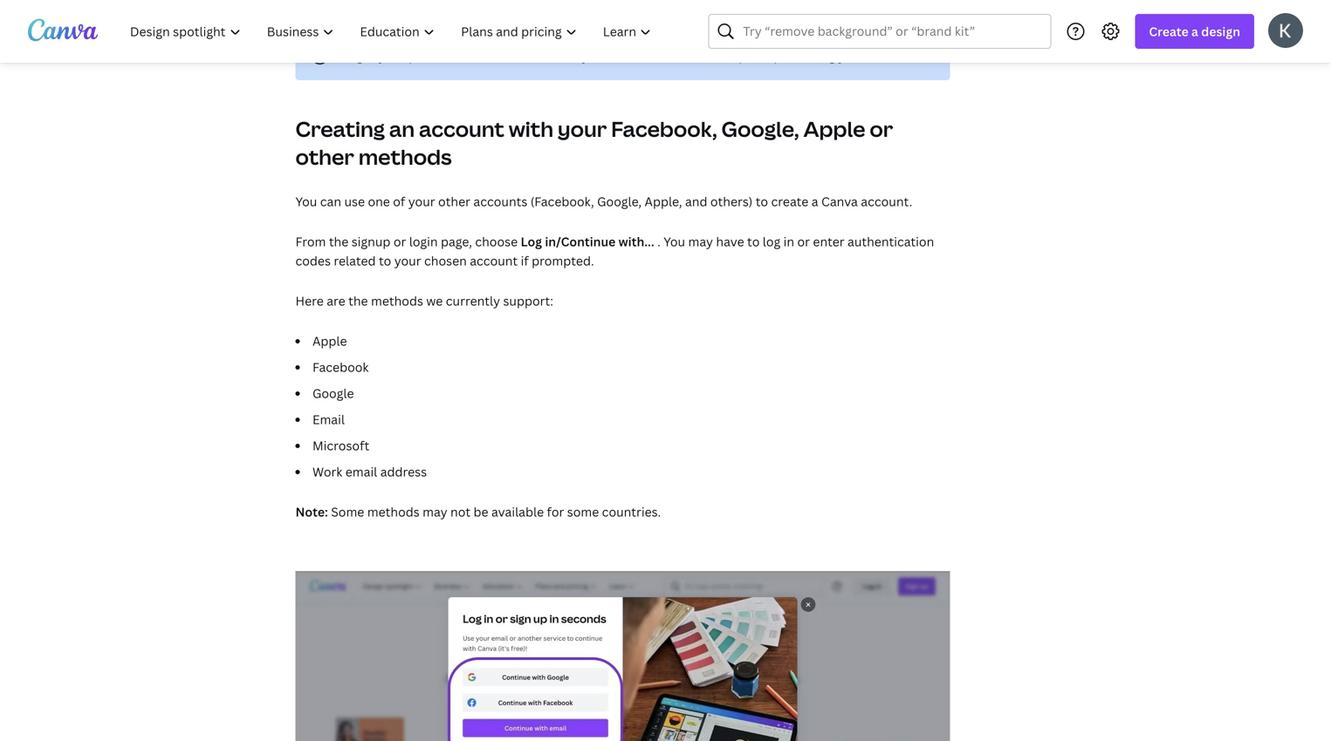 Task type: locate. For each thing, give the bounding box(es) containing it.
reset it anytime link
[[523, 48, 615, 64]]

in
[[784, 233, 794, 250]]

be
[[474, 504, 488, 521]]

apple up facebook
[[312, 333, 347, 350]]

codes
[[295, 253, 331, 269]]

with
[[509, 115, 553, 143]]

can left use
[[320, 193, 341, 210]]

0 horizontal spatial may
[[423, 504, 447, 521]]

1 vertical spatial account
[[419, 115, 504, 143]]

0 vertical spatial google,
[[721, 115, 799, 143]]

0 vertical spatial to
[[756, 193, 768, 210]]

1 vertical spatial google,
[[597, 193, 642, 210]]

or up account.
[[870, 115, 893, 143]]

0 horizontal spatial apple
[[312, 333, 347, 350]]

1 vertical spatial a
[[812, 193, 818, 210]]

may
[[688, 233, 713, 250], [423, 504, 447, 521]]

your right with
[[558, 115, 607, 143]]

other
[[295, 143, 354, 171], [438, 193, 470, 210]]

you right with...
[[664, 233, 685, 250]]

0 horizontal spatial or
[[394, 233, 406, 250]]

1 horizontal spatial apple
[[803, 115, 865, 143]]

google, up with...
[[597, 193, 642, 210]]

to left create
[[756, 193, 768, 210]]

methods up the of
[[359, 143, 452, 171]]

note: some methods may not be available for some countries.
[[295, 504, 661, 521]]

can
[[499, 48, 520, 64], [646, 48, 667, 64], [320, 193, 341, 210]]

top level navigation element
[[119, 14, 666, 49]]

available
[[491, 504, 544, 521]]

the
[[329, 233, 349, 250], [348, 293, 368, 309]]

your down login
[[394, 253, 421, 269]]

may left not
[[423, 504, 447, 521]]

account inside . you may have to log in or enter authentication codes related to your chosen account if prompted.
[[470, 253, 518, 269]]

facebook
[[312, 359, 369, 376]]

your
[[379, 48, 406, 64], [838, 48, 865, 64], [558, 115, 607, 143], [408, 193, 435, 210], [394, 253, 421, 269]]

may left have
[[688, 233, 713, 250]]

protecting your account link
[[774, 48, 917, 64]]

methods left "we"
[[371, 293, 423, 309]]

to left log
[[747, 233, 760, 250]]

create a design button
[[1135, 14, 1254, 49]]

0 vertical spatial other
[[295, 143, 354, 171]]

reset
[[523, 48, 553, 64]]

password?
[[409, 48, 472, 64]]

address
[[380, 464, 427, 481]]

methods inside creating an account with your facebook, google, apple or other methods
[[359, 143, 452, 171]]

the up related
[[329, 233, 349, 250]]

1 vertical spatial may
[[423, 504, 447, 521]]

. inside . you may have to log in or enter authentication codes related to your chosen account if prompted.
[[657, 233, 661, 250]]

you right anytime
[[621, 48, 643, 64]]

0 vertical spatial the
[[329, 233, 349, 250]]

other up use
[[295, 143, 354, 171]]

or inside creating an account with your facebook, google, apple or other methods
[[870, 115, 893, 143]]

or inside . you may have to log in or enter authentication codes related to your chosen account if prompted.
[[797, 233, 810, 250]]

to down "signup"
[[379, 253, 391, 269]]

0 horizontal spatial google,
[[597, 193, 642, 210]]

you
[[475, 48, 496, 64], [621, 48, 643, 64], [295, 193, 317, 210], [664, 233, 685, 250]]

you right password?
[[475, 48, 496, 64]]

a
[[1191, 23, 1198, 40], [812, 193, 818, 210]]

with...
[[619, 233, 654, 250]]

0 horizontal spatial other
[[295, 143, 354, 171]]

account
[[868, 48, 917, 64], [419, 115, 504, 143], [470, 253, 518, 269]]

account inside creating an account with your facebook, google, apple or other methods
[[419, 115, 504, 143]]

1 vertical spatial to
[[747, 233, 760, 250]]

microsoft
[[312, 438, 369, 454]]

2 horizontal spatial or
[[870, 115, 893, 143]]

some
[[567, 504, 599, 521]]

or
[[870, 115, 893, 143], [394, 233, 406, 250], [797, 233, 810, 250]]

. you may have to log in or enter authentication codes related to your chosen account if prompted.
[[295, 233, 934, 269]]

a left canva
[[812, 193, 818, 210]]

and
[[685, 193, 707, 210]]

countries.
[[602, 504, 661, 521]]

we
[[426, 293, 443, 309]]

creating
[[295, 115, 385, 143]]

create a design
[[1149, 23, 1240, 40]]

0 vertical spatial apple
[[803, 115, 865, 143]]

or left login
[[394, 233, 406, 250]]

0 vertical spatial methods
[[359, 143, 452, 171]]

may inside . you may have to log in or enter authentication codes related to your chosen account if prompted.
[[688, 233, 713, 250]]

if
[[521, 253, 529, 269]]

1 vertical spatial other
[[438, 193, 470, 210]]

google, down on
[[721, 115, 799, 143]]

1 horizontal spatial or
[[797, 233, 810, 250]]

2 vertical spatial methods
[[367, 504, 420, 521]]

google,
[[721, 115, 799, 143], [597, 193, 642, 210]]

Try "remove background" or "brand kit" search field
[[743, 15, 1040, 48]]

0 horizontal spatial can
[[320, 193, 341, 210]]

2 vertical spatial account
[[470, 253, 518, 269]]

2 horizontal spatial can
[[646, 48, 667, 64]]

.
[[615, 48, 619, 64], [917, 48, 920, 64], [657, 233, 661, 250]]

apple
[[803, 115, 865, 143], [312, 333, 347, 350]]

protecting
[[774, 48, 835, 64]]

1 horizontal spatial may
[[688, 233, 713, 250]]

methods
[[359, 143, 452, 171], [371, 293, 423, 309], [367, 504, 420, 521]]

methods down address
[[367, 504, 420, 521]]

you up from
[[295, 193, 317, 210]]

other up page,
[[438, 193, 470, 210]]

can left reset
[[499, 48, 520, 64]]

1 horizontal spatial .
[[657, 233, 661, 250]]

canva
[[821, 193, 858, 210]]

authentication
[[848, 233, 934, 250]]

apple up canva
[[803, 115, 865, 143]]

0 vertical spatial account
[[868, 48, 917, 64]]

1 horizontal spatial google,
[[721, 115, 799, 143]]

prompted.
[[532, 253, 594, 269]]

your right forgot
[[379, 48, 406, 64]]

0 vertical spatial a
[[1191, 23, 1198, 40]]

can left also at the right top
[[646, 48, 667, 64]]

a left design
[[1191, 23, 1198, 40]]

or right in
[[797, 233, 810, 250]]

from
[[295, 233, 326, 250]]

the right are
[[348, 293, 368, 309]]

currently
[[446, 293, 500, 309]]

0 vertical spatial may
[[688, 233, 713, 250]]

also
[[670, 48, 694, 64]]

1 horizontal spatial a
[[1191, 23, 1198, 40]]

2 vertical spatial to
[[379, 253, 391, 269]]

to
[[756, 193, 768, 210], [747, 233, 760, 250], [379, 253, 391, 269]]

1 horizontal spatial other
[[438, 193, 470, 210]]

email
[[345, 464, 377, 481]]



Task type: describe. For each thing, give the bounding box(es) containing it.
choose
[[475, 233, 518, 250]]

it
[[556, 48, 565, 64]]

you inside . you may have to log in or enter authentication codes related to your chosen account if prompted.
[[664, 233, 685, 250]]

are
[[327, 293, 345, 309]]

learn
[[697, 48, 727, 64]]

work email address
[[312, 464, 427, 481]]

your inside creating an account with your facebook, google, apple or other methods
[[558, 115, 607, 143]]

1 vertical spatial methods
[[371, 293, 423, 309]]

1 vertical spatial apple
[[312, 333, 347, 350]]

apple,
[[645, 193, 682, 210]]

note:
[[295, 504, 328, 521]]

enter
[[813, 233, 845, 250]]

forgot
[[337, 48, 376, 64]]

work
[[312, 464, 342, 481]]

log
[[763, 233, 781, 250]]

your right protecting
[[838, 48, 865, 64]]

support:
[[503, 293, 553, 309]]

page,
[[441, 233, 472, 250]]

other inside creating an account with your facebook, google, apple or other methods
[[295, 143, 354, 171]]

a inside create a design dropdown button
[[1191, 23, 1198, 40]]

1 vertical spatial the
[[348, 293, 368, 309]]

an
[[389, 115, 415, 143]]

from the signup or login page, choose log in/continue with...
[[295, 233, 654, 250]]

1 horizontal spatial can
[[499, 48, 520, 64]]

creating an account with your facebook, google, apple or other methods
[[295, 115, 893, 171]]

chosen
[[424, 253, 467, 269]]

you can use one of your other accounts (facebook, google, apple, and others) to create a canva account.
[[295, 193, 912, 210]]

accounts
[[473, 193, 527, 210]]

anytime
[[568, 48, 615, 64]]

have
[[716, 233, 744, 250]]

facebook,
[[611, 115, 717, 143]]

0 horizontal spatial a
[[812, 193, 818, 210]]

others)
[[710, 193, 753, 210]]

in/continue
[[545, 233, 616, 250]]

log
[[521, 233, 542, 250]]

on
[[756, 48, 771, 64]]

forgot your password? you can reset it anytime . you can also learn tips on protecting your account .
[[337, 48, 920, 64]]

create
[[771, 193, 809, 210]]

related
[[334, 253, 376, 269]]

2 horizontal spatial .
[[917, 48, 920, 64]]

login
[[409, 233, 438, 250]]

some
[[331, 504, 364, 521]]

your right the of
[[408, 193, 435, 210]]

google, inside creating an account with your facebook, google, apple or other methods
[[721, 115, 799, 143]]

design
[[1201, 23, 1240, 40]]

here are the methods we currently support:
[[295, 293, 553, 309]]

email
[[312, 412, 345, 428]]

google
[[312, 385, 354, 402]]

use
[[344, 193, 365, 210]]

not
[[450, 504, 471, 521]]

here
[[295, 293, 324, 309]]

of
[[393, 193, 405, 210]]

account.
[[861, 193, 912, 210]]

signup
[[352, 233, 391, 250]]

tips
[[730, 48, 753, 64]]

kendall parks image
[[1268, 13, 1303, 48]]

for
[[547, 504, 564, 521]]

your inside . you may have to log in or enter authentication codes related to your chosen account if prompted.
[[394, 253, 421, 269]]

create
[[1149, 23, 1189, 40]]

one
[[368, 193, 390, 210]]

0 horizontal spatial .
[[615, 48, 619, 64]]

apple inside creating an account with your facebook, google, apple or other methods
[[803, 115, 865, 143]]

null image
[[295, 543, 950, 742]]

(facebook,
[[530, 193, 594, 210]]



Task type: vqa. For each thing, say whether or not it's contained in the screenshot.
4th See from the bottom
no



